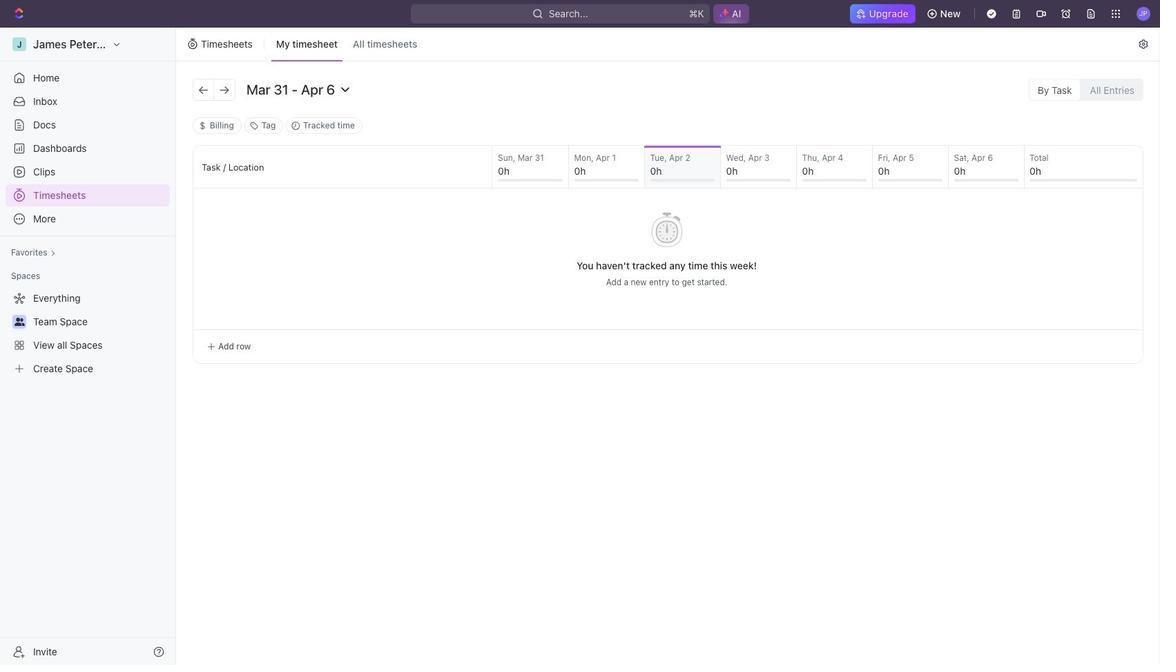 Task type: locate. For each thing, give the bounding box(es) containing it.
tree
[[6, 287, 170, 380]]

user group image
[[14, 318, 25, 326]]

james peterson's workspace, , element
[[12, 37, 26, 51]]



Task type: describe. For each thing, give the bounding box(es) containing it.
tree inside sidebar navigation
[[6, 287, 170, 380]]

sidebar navigation
[[0, 28, 179, 665]]



Task type: vqa. For each thing, say whether or not it's contained in the screenshot.
View inside SIDEBAR navigation
no



